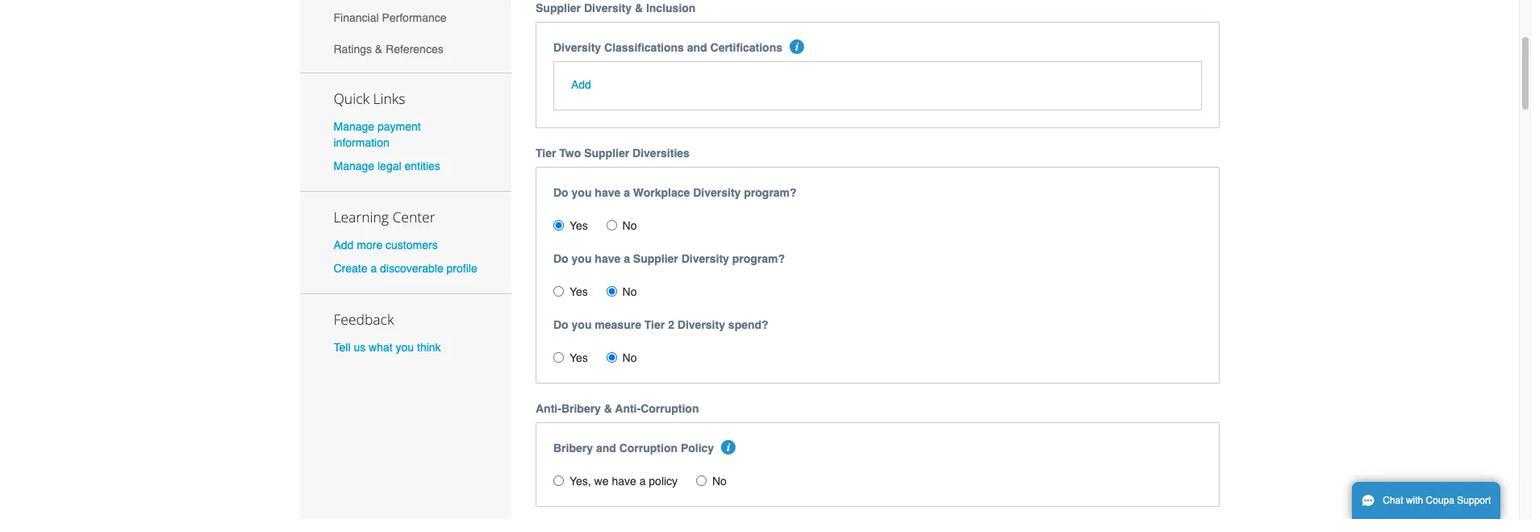Task type: locate. For each thing, give the bounding box(es) containing it.
a for do you have a supplier diversity program?
[[624, 253, 630, 266]]

1 horizontal spatial &
[[604, 403, 613, 416]]

diversity right 2
[[678, 319, 726, 332]]

yes
[[570, 220, 588, 233], [570, 286, 588, 299], [570, 352, 588, 365]]

3 do from the top
[[554, 319, 569, 332]]

additional information image for policy
[[722, 441, 736, 455]]

0 vertical spatial add
[[571, 78, 592, 91]]

additional information image
[[790, 39, 805, 54], [722, 441, 736, 455]]

and down inclusion
[[687, 41, 708, 54]]

no down workplace
[[623, 220, 637, 233]]

2 vertical spatial do
[[554, 319, 569, 332]]

add up create
[[334, 239, 354, 252]]

1 vertical spatial additional information image
[[722, 441, 736, 455]]

create a discoverable profile
[[334, 263, 478, 275]]

2 horizontal spatial &
[[635, 1, 643, 14]]

do you have a supplier diversity program?
[[554, 253, 785, 266]]

& left inclusion
[[635, 1, 643, 14]]

2 do from the top
[[554, 253, 569, 266]]

1 vertical spatial manage
[[334, 160, 375, 173]]

no for supplier
[[623, 286, 637, 299]]

0 vertical spatial tier
[[536, 147, 556, 160]]

1 vertical spatial and
[[596, 443, 616, 455]]

diversity right workplace
[[694, 187, 741, 200]]

a left workplace
[[624, 187, 630, 200]]

us
[[354, 342, 366, 355]]

diversity
[[584, 1, 632, 14], [554, 41, 601, 54], [694, 187, 741, 200], [682, 253, 730, 266], [678, 319, 726, 332]]

have for workplace
[[595, 187, 621, 200]]

add up two at the top left of page
[[571, 78, 592, 91]]

0 vertical spatial manage
[[334, 120, 375, 133]]

quick
[[334, 88, 370, 108]]

supplier up add button
[[536, 1, 581, 14]]

1 vertical spatial bribery
[[554, 443, 593, 455]]

financial
[[334, 12, 379, 24]]

1 do from the top
[[554, 187, 569, 200]]

you for do you measure tier 2 diversity spend?
[[572, 319, 592, 332]]

chat with coupa support
[[1384, 496, 1492, 507]]

1 vertical spatial tier
[[645, 319, 665, 332]]

have down tier two supplier diversities
[[595, 187, 621, 200]]

1 manage from the top
[[334, 120, 375, 133]]

0 horizontal spatial and
[[596, 443, 616, 455]]

legal
[[378, 160, 402, 173]]

add more customers link
[[334, 239, 438, 252]]

1 vertical spatial add
[[334, 239, 354, 252]]

0 vertical spatial program?
[[744, 187, 797, 200]]

manage
[[334, 120, 375, 133], [334, 160, 375, 173]]

3 yes from the top
[[570, 352, 588, 365]]

2 manage from the top
[[334, 160, 375, 173]]

supplier up do you measure tier 2 diversity spend?
[[633, 253, 679, 266]]

no
[[623, 220, 637, 233], [623, 286, 637, 299], [623, 352, 637, 365], [713, 476, 727, 489]]

manage payment information
[[334, 120, 421, 149]]

supplier right two at the top left of page
[[584, 147, 630, 160]]

bribery up bribery and corruption policy
[[562, 403, 601, 416]]

tier left 2
[[645, 319, 665, 332]]

0 vertical spatial corruption
[[641, 403, 699, 416]]

& for anti-bribery & anti-corruption
[[604, 403, 613, 416]]

0 vertical spatial supplier
[[536, 1, 581, 14]]

information
[[334, 136, 390, 149]]

you for do you have a supplier diversity program?
[[572, 253, 592, 266]]

0 vertical spatial additional information image
[[790, 39, 805, 54]]

do for do you have a supplier diversity program?
[[554, 253, 569, 266]]

1 vertical spatial yes
[[570, 286, 588, 299]]

2 anti- from the left
[[615, 403, 641, 416]]

None radio
[[554, 221, 564, 231], [607, 287, 617, 297], [554, 221, 564, 231], [607, 287, 617, 297]]

anti-
[[536, 403, 562, 416], [615, 403, 641, 416]]

payment
[[378, 120, 421, 133]]

spend?
[[729, 319, 769, 332]]

1 horizontal spatial additional information image
[[790, 39, 805, 54]]

2 vertical spatial have
[[612, 476, 637, 489]]

we
[[595, 476, 609, 489]]

1 vertical spatial corruption
[[620, 443, 678, 455]]

0 horizontal spatial anti-
[[536, 403, 562, 416]]

a for yes, we have a policy
[[640, 476, 646, 489]]

create a discoverable profile link
[[334, 263, 478, 275]]

you
[[572, 187, 592, 200], [572, 253, 592, 266], [572, 319, 592, 332], [396, 342, 414, 355]]

no down measure
[[623, 352, 637, 365]]

1 horizontal spatial and
[[687, 41, 708, 54]]

have
[[595, 187, 621, 200], [595, 253, 621, 266], [612, 476, 637, 489]]

have right we
[[612, 476, 637, 489]]

1 horizontal spatial anti-
[[615, 403, 641, 416]]

&
[[635, 1, 643, 14], [375, 43, 383, 56], [604, 403, 613, 416]]

have up measure
[[595, 253, 621, 266]]

1 vertical spatial have
[[595, 253, 621, 266]]

manage up 'information' at the left top of the page
[[334, 120, 375, 133]]

create
[[334, 263, 368, 275]]

2 horizontal spatial supplier
[[633, 253, 679, 266]]

diversities
[[633, 147, 690, 160]]

additional information image right policy
[[722, 441, 736, 455]]

0 vertical spatial do
[[554, 187, 569, 200]]

0 horizontal spatial additional information image
[[722, 441, 736, 455]]

manage legal entities link
[[334, 160, 441, 173]]

bribery and corruption policy
[[554, 443, 714, 455]]

you for do you have a workplace diversity program?
[[572, 187, 592, 200]]

ratings
[[334, 43, 372, 56]]

manage down 'information' at the left top of the page
[[334, 160, 375, 173]]

and up we
[[596, 443, 616, 455]]

add
[[571, 78, 592, 91], [334, 239, 354, 252]]

1 yes from the top
[[570, 220, 588, 233]]

links
[[373, 88, 405, 108]]

1 horizontal spatial supplier
[[584, 147, 630, 160]]

1 anti- from the left
[[536, 403, 562, 416]]

manage for manage payment information
[[334, 120, 375, 133]]

2 vertical spatial &
[[604, 403, 613, 416]]

corruption
[[641, 403, 699, 416], [620, 443, 678, 455]]

0 horizontal spatial add
[[334, 239, 354, 252]]

additional information image for certifications
[[790, 39, 805, 54]]

0 vertical spatial bribery
[[562, 403, 601, 416]]

1 horizontal spatial add
[[571, 78, 592, 91]]

program?
[[744, 187, 797, 200], [733, 253, 785, 266]]

manage payment information link
[[334, 120, 421, 149]]

1 vertical spatial do
[[554, 253, 569, 266]]

bribery up yes,
[[554, 443, 593, 455]]

None radio
[[607, 221, 617, 231], [554, 287, 564, 297], [554, 353, 564, 363], [607, 353, 617, 363], [554, 476, 564, 487], [696, 476, 707, 487], [607, 221, 617, 231], [554, 287, 564, 297], [554, 353, 564, 363], [607, 353, 617, 363], [554, 476, 564, 487], [696, 476, 707, 487]]

0 vertical spatial and
[[687, 41, 708, 54]]

chat
[[1384, 496, 1404, 507]]

program? for do you have a workplace diversity program?
[[744, 187, 797, 200]]

tier
[[536, 147, 556, 160], [645, 319, 665, 332]]

1 vertical spatial supplier
[[584, 147, 630, 160]]

do
[[554, 187, 569, 200], [554, 253, 569, 266], [554, 319, 569, 332]]

supplier diversity & inclusion
[[536, 1, 696, 14]]

& up bribery and corruption policy
[[604, 403, 613, 416]]

with
[[1407, 496, 1424, 507]]

& for supplier diversity & inclusion
[[635, 1, 643, 14]]

you inside button
[[396, 342, 414, 355]]

no for 2
[[623, 352, 637, 365]]

have for policy
[[612, 476, 637, 489]]

a
[[624, 187, 630, 200], [624, 253, 630, 266], [371, 263, 377, 275], [640, 476, 646, 489]]

a up measure
[[624, 253, 630, 266]]

supplier
[[536, 1, 581, 14], [584, 147, 630, 160], [633, 253, 679, 266]]

policy
[[681, 443, 714, 455]]

support
[[1458, 496, 1492, 507]]

no up measure
[[623, 286, 637, 299]]

classifications
[[605, 41, 684, 54]]

2 yes from the top
[[570, 286, 588, 299]]

2 vertical spatial yes
[[570, 352, 588, 365]]

diversity down do you have a workplace diversity program?
[[682, 253, 730, 266]]

policy
[[649, 476, 678, 489]]

0 vertical spatial &
[[635, 1, 643, 14]]

additional information image right 'certifications'
[[790, 39, 805, 54]]

manage inside manage payment information
[[334, 120, 375, 133]]

two
[[560, 147, 581, 160]]

do for do you measure tier 2 diversity spend?
[[554, 319, 569, 332]]

and
[[687, 41, 708, 54], [596, 443, 616, 455]]

0 vertical spatial yes
[[570, 220, 588, 233]]

bribery
[[562, 403, 601, 416], [554, 443, 593, 455]]

add button
[[571, 77, 592, 93]]

& right ratings
[[375, 43, 383, 56]]

a left policy
[[640, 476, 646, 489]]

1 vertical spatial program?
[[733, 253, 785, 266]]

tier left two at the top left of page
[[536, 147, 556, 160]]

2
[[668, 319, 675, 332]]

diversity up add button
[[554, 41, 601, 54]]

0 horizontal spatial tier
[[536, 147, 556, 160]]

0 vertical spatial have
[[595, 187, 621, 200]]

1 vertical spatial &
[[375, 43, 383, 56]]

learning center
[[334, 207, 435, 227]]

add for add
[[571, 78, 592, 91]]



Task type: vqa. For each thing, say whether or not it's contained in the screenshot.
Ratings & References
yes



Task type: describe. For each thing, give the bounding box(es) containing it.
anti-bribery & anti-corruption
[[536, 403, 699, 416]]

a right create
[[371, 263, 377, 275]]

center
[[393, 207, 435, 227]]

add for add more customers
[[334, 239, 354, 252]]

workplace
[[633, 187, 690, 200]]

diversity for workplace
[[694, 187, 741, 200]]

0 horizontal spatial &
[[375, 43, 383, 56]]

program? for do you have a supplier diversity program?
[[733, 253, 785, 266]]

0 horizontal spatial supplier
[[536, 1, 581, 14]]

no for workplace
[[623, 220, 637, 233]]

learning
[[334, 207, 389, 227]]

inclusion
[[646, 1, 696, 14]]

a for do you have a workplace diversity program?
[[624, 187, 630, 200]]

ratings & references link
[[300, 34, 512, 65]]

financial performance link
[[300, 2, 512, 34]]

yes for do you measure tier 2 diversity spend?
[[570, 352, 588, 365]]

what
[[369, 342, 393, 355]]

references
[[386, 43, 444, 56]]

have for supplier
[[595, 253, 621, 266]]

diversity for 2
[[678, 319, 726, 332]]

discoverable
[[380, 263, 444, 275]]

quick links
[[334, 88, 405, 108]]

financial performance
[[334, 12, 447, 24]]

ratings & references
[[334, 43, 444, 56]]

yes,
[[570, 476, 591, 489]]

feedback
[[334, 310, 394, 330]]

coupa
[[1427, 496, 1455, 507]]

diversity for supplier
[[682, 253, 730, 266]]

manage legal entities
[[334, 160, 441, 173]]

tell
[[334, 342, 351, 355]]

diversity up 'classifications'
[[584, 1, 632, 14]]

manage for manage legal entities
[[334, 160, 375, 173]]

do for do you have a workplace diversity program?
[[554, 187, 569, 200]]

do you have a workplace diversity program?
[[554, 187, 797, 200]]

profile
[[447, 263, 478, 275]]

1 horizontal spatial tier
[[645, 319, 665, 332]]

more
[[357, 239, 383, 252]]

certifications
[[711, 41, 783, 54]]

tell us what you think button
[[334, 340, 441, 356]]

yes, we have a policy
[[570, 476, 678, 489]]

performance
[[382, 12, 447, 24]]

do you measure tier 2 diversity spend?
[[554, 319, 769, 332]]

add more customers
[[334, 239, 438, 252]]

measure
[[595, 319, 642, 332]]

yes for do you have a workplace diversity program?
[[570, 220, 588, 233]]

2 vertical spatial supplier
[[633, 253, 679, 266]]

customers
[[386, 239, 438, 252]]

yes for do you have a supplier diversity program?
[[570, 286, 588, 299]]

think
[[417, 342, 441, 355]]

diversity classifications and certifications
[[554, 41, 783, 54]]

chat with coupa support button
[[1353, 483, 1502, 520]]

entities
[[405, 160, 441, 173]]

tell us what you think
[[334, 342, 441, 355]]

no down policy
[[713, 476, 727, 489]]

tier two supplier diversities
[[536, 147, 690, 160]]



